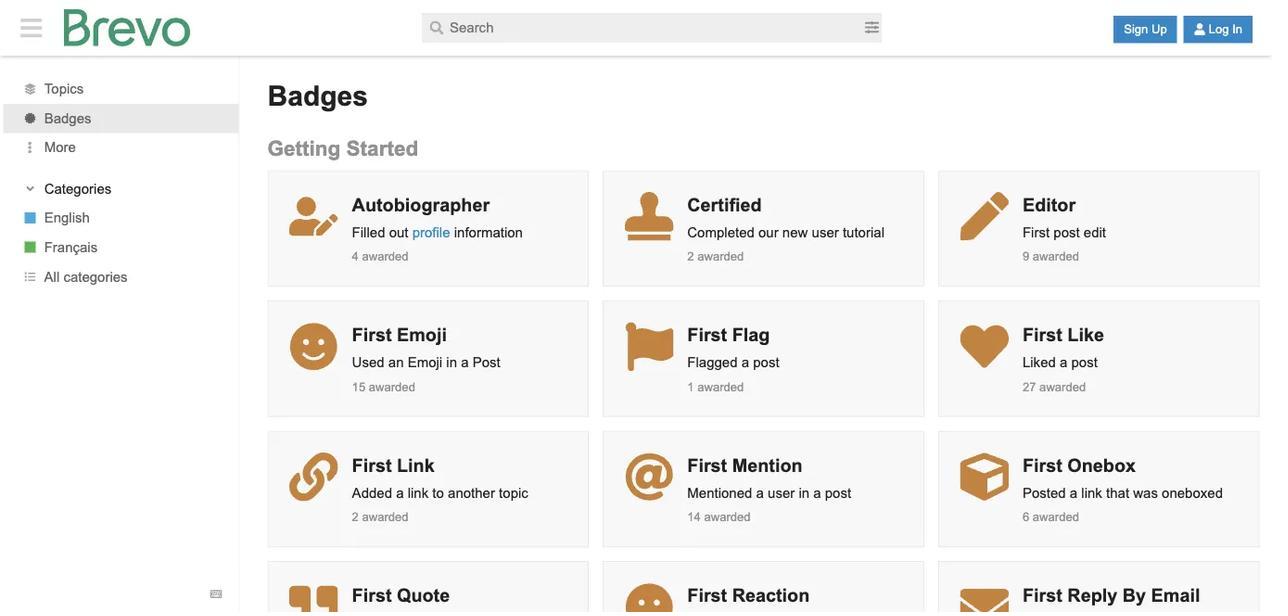 Task type: vqa. For each thing, say whether or not it's contained in the screenshot.
Link
yes



Task type: locate. For each thing, give the bounding box(es) containing it.
angle down image
[[24, 183, 36, 195]]

6 awarded
[[1023, 510, 1080, 524]]

0 horizontal spatial in
[[447, 355, 457, 370]]

editor link
[[1023, 194, 1076, 215]]

getting started
[[268, 137, 419, 161]]

2 link from the left
[[1082, 485, 1103, 500]]

awarded down added
[[362, 510, 409, 524]]

27
[[1023, 380, 1037, 394]]

link left to
[[408, 485, 429, 500]]

email
[[1152, 586, 1201, 606]]

14
[[688, 510, 701, 524]]

first up 9
[[1023, 224, 1050, 240]]

2
[[688, 249, 694, 263], [352, 510, 359, 524]]

english
[[44, 210, 90, 226]]

1 awarded
[[688, 380, 744, 394]]

log in button
[[1184, 16, 1253, 43]]

1 horizontal spatial in
[[799, 485, 810, 500]]

2 down added
[[352, 510, 359, 524]]

4
[[352, 249, 359, 263]]

awarded for certified
[[698, 249, 744, 263]]

2 awarded for first link
[[352, 510, 409, 524]]

first reply by email
[[1023, 586, 1201, 606]]

first for first onebox
[[1023, 455, 1063, 476]]

all categories link
[[3, 262, 239, 291]]

awarded down 'out' in the left top of the page
[[362, 249, 409, 263]]

was
[[1134, 485, 1159, 500]]

0 horizontal spatial 2 awarded
[[352, 510, 409, 524]]

first for first mention
[[688, 455, 728, 476]]

first up liked
[[1023, 325, 1063, 345]]

awarded for autobiographer
[[362, 249, 409, 263]]

9 awarded
[[1023, 249, 1080, 263]]

mentioned a user in a post
[[688, 485, 852, 500]]

a for first onebox
[[1070, 485, 1078, 500]]

first
[[1023, 224, 1050, 240], [352, 325, 392, 345], [688, 325, 728, 345], [1023, 325, 1063, 345], [352, 455, 392, 476], [688, 455, 728, 476], [1023, 455, 1063, 476], [352, 586, 392, 606], [688, 586, 728, 606], [1023, 586, 1063, 606]]

edit
[[1084, 224, 1107, 240]]

used an emoji in a post
[[352, 355, 501, 370]]

4 awarded
[[352, 249, 409, 263]]

first onebox
[[1023, 455, 1137, 476]]

topics
[[44, 81, 84, 97]]

first up added
[[352, 455, 392, 476]]

2 awarded down completed
[[688, 249, 744, 263]]

2 awarded down added
[[352, 510, 409, 524]]

first flag
[[688, 325, 770, 345]]

first for first like
[[1023, 325, 1063, 345]]

log in
[[1210, 22, 1243, 36]]

9
[[1023, 249, 1030, 263]]

in left post
[[447, 355, 457, 370]]

a for first flag
[[742, 355, 750, 370]]

certified
[[688, 194, 762, 215]]

list image
[[24, 271, 36, 282]]

1 vertical spatial 2 awarded
[[352, 510, 409, 524]]

1 vertical spatial in
[[799, 485, 810, 500]]

first up the flagged
[[688, 325, 728, 345]]

link
[[408, 485, 429, 500], [1082, 485, 1103, 500]]

link for link
[[408, 485, 429, 500]]

first like
[[1023, 325, 1105, 345]]

emoji right the an
[[408, 355, 443, 370]]

out
[[389, 224, 409, 240]]

1 vertical spatial 2
[[352, 510, 359, 524]]

0 horizontal spatial badges
[[44, 110, 91, 126]]

awarded down the flagged
[[698, 380, 744, 394]]

autobiographer link
[[352, 194, 490, 215]]

liked a post
[[1023, 355, 1098, 370]]

15 awarded
[[352, 380, 416, 394]]

2 down completed
[[688, 249, 694, 263]]

0 vertical spatial 2 awarded
[[688, 249, 744, 263]]

awarded down the posted
[[1033, 510, 1080, 524]]

all
[[44, 269, 60, 284]]

sign
[[1125, 22, 1149, 36]]

awarded
[[362, 249, 409, 263], [698, 249, 744, 263], [1033, 249, 1080, 263], [369, 380, 416, 394], [698, 380, 744, 394], [1040, 380, 1087, 394], [362, 510, 409, 524], [705, 510, 751, 524], [1033, 510, 1080, 524]]

awarded for first onebox
[[1033, 510, 1080, 524]]

1
[[688, 380, 694, 394]]

1 horizontal spatial user
[[812, 224, 839, 240]]

mention
[[733, 455, 803, 476]]

a for first like
[[1060, 355, 1068, 370]]

0 horizontal spatial link
[[408, 485, 429, 500]]

1 horizontal spatial 2
[[688, 249, 694, 263]]

1 horizontal spatial link
[[1082, 485, 1103, 500]]

1 vertical spatial user
[[768, 485, 795, 500]]

like
[[1068, 325, 1105, 345]]

first left quote
[[352, 586, 392, 606]]

categories button
[[21, 180, 222, 198]]

hide sidebar image
[[15, 16, 47, 40]]

first up mentioned
[[688, 455, 728, 476]]

awarded down first post edit
[[1033, 249, 1080, 263]]

badges down "topics"
[[44, 110, 91, 126]]

first left reaction
[[688, 586, 728, 606]]

1 horizontal spatial 2 awarded
[[688, 249, 744, 263]]

2 awarded for certified
[[688, 249, 744, 263]]

27 awarded
[[1023, 380, 1087, 394]]

15
[[352, 380, 366, 394]]

completed
[[688, 224, 755, 240]]

0 horizontal spatial 2
[[352, 510, 359, 524]]

certified link
[[688, 194, 762, 215]]

mentioned
[[688, 485, 753, 500]]

badges up getting
[[268, 80, 368, 111]]

0 vertical spatial in
[[447, 355, 457, 370]]

oneboxed
[[1163, 485, 1224, 500]]

first up used
[[352, 325, 392, 345]]

first left "reply"
[[1023, 586, 1063, 606]]

in down mention
[[799, 485, 810, 500]]

first flag link
[[688, 325, 770, 345]]

in
[[447, 355, 457, 370], [799, 485, 810, 500]]

reaction
[[733, 586, 810, 606]]

more button
[[3, 133, 239, 162]]

filled out profile information
[[352, 224, 523, 240]]

a
[[461, 355, 469, 370], [742, 355, 750, 370], [1060, 355, 1068, 370], [396, 485, 404, 500], [757, 485, 764, 500], [814, 485, 822, 500], [1070, 485, 1078, 500]]

awarded down the an
[[369, 380, 416, 394]]

awarded down mentioned
[[705, 510, 751, 524]]

by
[[1123, 586, 1147, 606]]

1 link from the left
[[408, 485, 429, 500]]

first for first quote
[[352, 586, 392, 606]]

link for onebox
[[1082, 485, 1103, 500]]

a for first link
[[396, 485, 404, 500]]

6
[[1023, 510, 1030, 524]]

user right the new
[[812, 224, 839, 240]]

awarded down "liked a post"
[[1040, 380, 1087, 394]]

user down mention
[[768, 485, 795, 500]]

post
[[1054, 224, 1080, 240], [753, 355, 780, 370], [1072, 355, 1098, 370], [825, 485, 852, 500]]

badges
[[268, 80, 368, 111], [44, 110, 91, 126]]

user
[[812, 224, 839, 240], [768, 485, 795, 500]]

link left that at the right of the page
[[1082, 485, 1103, 500]]

emoji up used an emoji in a post
[[397, 325, 447, 345]]

first quote link
[[352, 586, 450, 606]]

0 horizontal spatial user
[[768, 485, 795, 500]]

0 vertical spatial 2
[[688, 249, 694, 263]]

in for mention
[[799, 485, 810, 500]]

2 for first link
[[352, 510, 359, 524]]

an
[[389, 355, 404, 370]]

post
[[473, 355, 501, 370]]

first for first emoji
[[352, 325, 392, 345]]

first like link
[[1023, 325, 1105, 345]]

badges main content
[[3, 56, 1270, 612]]

brevo community image
[[64, 9, 190, 46]]

getting
[[268, 137, 341, 161]]

first mention link
[[688, 455, 803, 476]]

0 vertical spatial emoji
[[397, 325, 447, 345]]

first up the posted
[[1023, 455, 1063, 476]]

awarded down completed
[[698, 249, 744, 263]]

our
[[759, 224, 779, 240]]

in
[[1233, 22, 1243, 36]]



Task type: describe. For each thing, give the bounding box(es) containing it.
to
[[433, 485, 444, 500]]

sign up button
[[1114, 16, 1178, 43]]

flagged
[[688, 355, 738, 370]]

sign up
[[1125, 22, 1168, 36]]

2 for certified
[[688, 249, 694, 263]]

autobiographer
[[352, 194, 490, 215]]

information
[[454, 224, 523, 240]]

français
[[44, 240, 98, 255]]

completed our new user tutorial
[[688, 224, 885, 240]]

first reaction link
[[688, 586, 810, 606]]

new
[[783, 224, 808, 240]]

up
[[1152, 22, 1168, 36]]

1 vertical spatial emoji
[[408, 355, 443, 370]]

keyboard shortcuts image
[[210, 588, 222, 600]]

topics link
[[3, 74, 239, 104]]

categories
[[44, 181, 112, 196]]

awarded for first emoji
[[369, 380, 416, 394]]

awarded for first link
[[362, 510, 409, 524]]

first mention
[[688, 455, 803, 476]]

first for first flag
[[688, 325, 728, 345]]

filled
[[352, 224, 385, 240]]

awarded for first mention
[[705, 510, 751, 524]]

0 vertical spatial user
[[812, 224, 839, 240]]

Search text field
[[422, 13, 863, 43]]

english link
[[3, 204, 239, 233]]

user image
[[1195, 23, 1207, 35]]

first onebox link
[[1023, 455, 1137, 476]]

quote
[[397, 586, 450, 606]]

added a link to another topic
[[352, 485, 529, 500]]

categories
[[64, 269, 128, 284]]

reply
[[1068, 586, 1118, 606]]

first reply by email link
[[1023, 586, 1201, 606]]

added
[[352, 485, 392, 500]]

flag
[[733, 325, 770, 345]]

that
[[1107, 485, 1130, 500]]

certificate image
[[24, 113, 36, 124]]

first quote
[[352, 586, 450, 606]]

a for first mention
[[757, 485, 764, 500]]

another
[[448, 485, 495, 500]]

first for first link
[[352, 455, 392, 476]]

open advanced search image
[[866, 20, 880, 34]]

awarded for first like
[[1040, 380, 1087, 394]]

first for first reaction
[[688, 586, 728, 606]]

first for first reply by email
[[1023, 586, 1063, 606]]

editor
[[1023, 194, 1076, 215]]

started
[[347, 137, 419, 161]]

topic
[[499, 485, 529, 500]]

first link
[[352, 455, 435, 476]]

profile link
[[413, 224, 450, 240]]

first post edit
[[1023, 224, 1107, 240]]

posted a link that was oneboxed
[[1023, 485, 1224, 500]]

first for first post edit
[[1023, 224, 1050, 240]]

first link link
[[352, 455, 435, 476]]

in for emoji
[[447, 355, 457, 370]]

more
[[44, 140, 76, 155]]

search image
[[430, 21, 444, 35]]

all categories
[[44, 269, 128, 284]]

link
[[397, 455, 435, 476]]

français link
[[3, 233, 239, 262]]

liked
[[1023, 355, 1057, 370]]

flagged a post
[[688, 355, 780, 370]]

onebox
[[1068, 455, 1137, 476]]

profile
[[413, 224, 450, 240]]

awarded for editor
[[1033, 249, 1080, 263]]

first reaction
[[688, 586, 810, 606]]

1 horizontal spatial badges
[[268, 80, 368, 111]]

log
[[1210, 22, 1230, 36]]

posted
[[1023, 485, 1067, 500]]

ellipsis v image
[[21, 142, 39, 154]]

14 awarded
[[688, 510, 751, 524]]

layer group image
[[24, 84, 36, 95]]

awarded for first flag
[[698, 380, 744, 394]]

tutorial
[[843, 224, 885, 240]]

first emoji link
[[352, 325, 447, 345]]

first emoji
[[352, 325, 447, 345]]

used
[[352, 355, 385, 370]]



